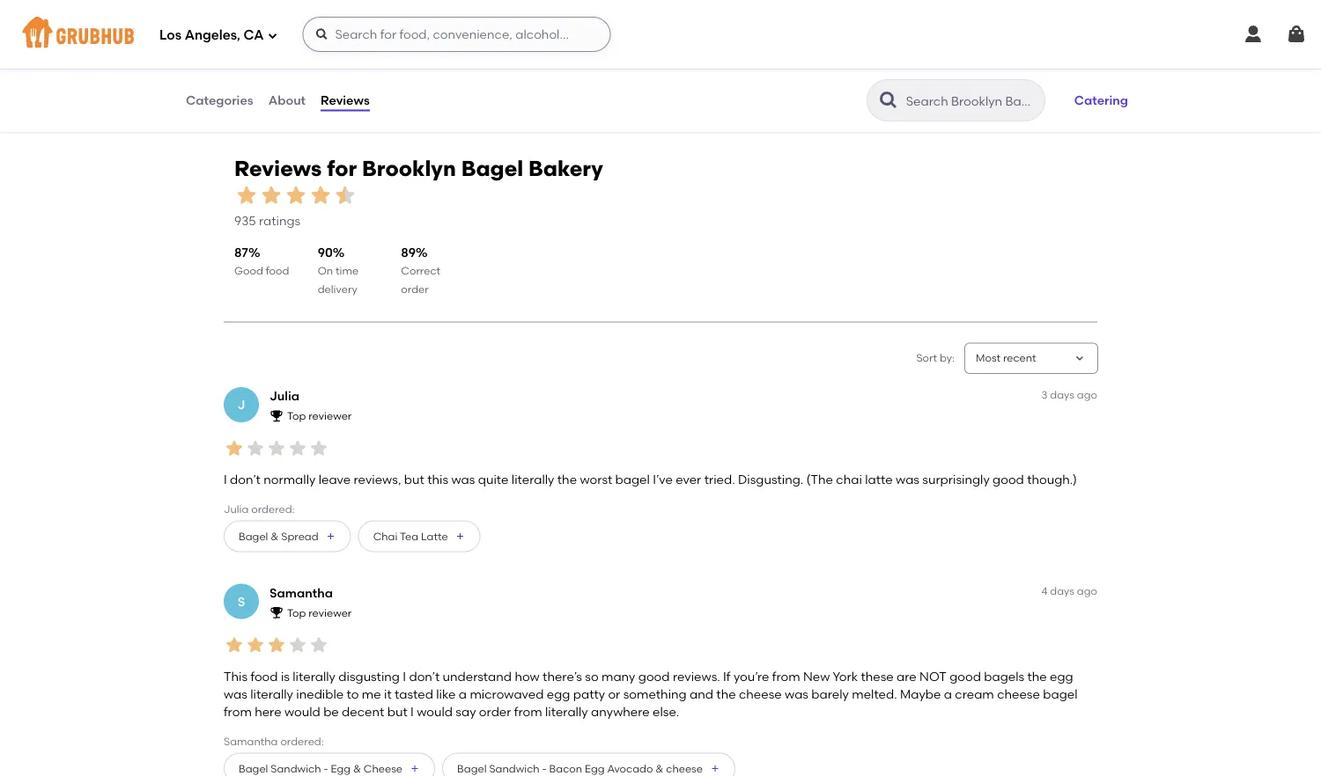 Task type: vqa. For each thing, say whether or not it's contained in the screenshot.
many
yes



Task type: locate. For each thing, give the bounding box(es) containing it.
but left this
[[404, 473, 424, 487]]

2 reviewer from the top
[[308, 607, 352, 620]]

2 horizontal spatial i
[[410, 705, 414, 720]]

1 vertical spatial days
[[1050, 585, 1075, 598]]

on
[[318, 265, 333, 278]]

catering button
[[1066, 81, 1136, 120]]

0 horizontal spatial julia
[[224, 503, 249, 515]]

the right "bagels"
[[1027, 669, 1047, 684]]

bagel for bagel & spread
[[239, 530, 268, 543]]

order down correct
[[401, 283, 429, 295]]

bagel sandwich -  egg & cheese
[[239, 763, 403, 776]]

plus icon image right spread
[[326, 532, 336, 542]]

good up something
[[638, 669, 670, 684]]

bagel sandwich - bacon egg avocado & cheese button
[[442, 754, 735, 777]]

reviews.
[[673, 669, 720, 684]]

- down the 'be'
[[324, 763, 328, 776]]

reviews for reviews
[[321, 93, 370, 108]]

ordered: for normally
[[251, 503, 295, 515]]

is
[[281, 669, 290, 684]]

julia right j
[[270, 389, 299, 404]]

2 trophy icon image from the top
[[270, 606, 284, 620]]

1 vertical spatial don't
[[409, 669, 440, 684]]

food left is
[[251, 669, 278, 684]]

sandwich for bacon
[[489, 763, 540, 776]]

0 vertical spatial but
[[404, 473, 424, 487]]

say
[[456, 705, 476, 720]]

1 horizontal spatial -
[[542, 763, 547, 776]]

sort by:
[[916, 352, 955, 365]]

1 vertical spatial ratings
[[259, 214, 301, 229]]

egg right bacon
[[585, 763, 605, 776]]

sandwich left bacon
[[489, 763, 540, 776]]

1 horizontal spatial egg
[[1050, 669, 1073, 684]]

brooklyn
[[362, 156, 456, 182]]

literally down patty
[[545, 705, 588, 720]]

1 vertical spatial the
[[1027, 669, 1047, 684]]

recent
[[1003, 352, 1036, 365]]

- for egg
[[324, 763, 328, 776]]

maybe
[[900, 687, 941, 702]]

it
[[384, 687, 392, 702]]

2 sandwich from the left
[[489, 763, 540, 776]]

ordered: for is
[[280, 735, 324, 748]]

1 vertical spatial reviews
[[234, 156, 322, 182]]

1 vertical spatial ordered:
[[280, 735, 324, 748]]

0 vertical spatial top
[[287, 410, 306, 423]]

2 vertical spatial the
[[716, 687, 736, 702]]

plus icon image right cheese
[[410, 764, 420, 775]]

1 horizontal spatial svg image
[[1243, 24, 1264, 45]]

from left here at bottom
[[224, 705, 252, 720]]

- for bacon
[[542, 763, 547, 776]]

1 vertical spatial food
[[251, 669, 278, 684]]

2 horizontal spatial good
[[993, 473, 1024, 487]]

ordered:
[[251, 503, 295, 515], [280, 735, 324, 748]]

order inside the this food is literally disgusting i don't understand how there's so many good reviews. if you're from new york these are not good bagels the egg was literally inedible to me it tasted like a microwaved egg patty or something and the cheese was barely melted. maybe a cream cheese bagel from here would be decent but i would say order from literally anywhere else.
[[479, 705, 511, 720]]

trophy icon image right j
[[270, 409, 284, 423]]

samantha for samantha
[[270, 586, 333, 601]]

1 vertical spatial samantha
[[224, 735, 278, 748]]

order down microwaved
[[479, 705, 511, 720]]

svg image
[[1243, 24, 1264, 45], [1286, 24, 1307, 45], [315, 27, 329, 41]]

ratings right 935 at left
[[259, 214, 301, 229]]

delivery down min
[[553, 27, 593, 39]]

89 correct order
[[401, 245, 440, 295]]

reviews,
[[354, 473, 401, 487]]

1 top reviewer from the top
[[287, 410, 352, 423]]

1 vertical spatial i
[[403, 669, 406, 684]]

delivery down time
[[318, 283, 357, 295]]

0 horizontal spatial from
[[224, 705, 252, 720]]

1 horizontal spatial egg
[[585, 763, 605, 776]]

bagel left i've
[[615, 473, 650, 487]]

0 vertical spatial reviewer
[[308, 410, 352, 423]]

0 horizontal spatial order
[[401, 283, 429, 295]]

1 top from the top
[[287, 410, 306, 423]]

- left bacon
[[542, 763, 547, 776]]

0 horizontal spatial good
[[638, 669, 670, 684]]

0 vertical spatial julia
[[270, 389, 299, 404]]

1 a from the left
[[459, 687, 467, 702]]

plus icon image
[[326, 532, 336, 542], [455, 532, 466, 542], [410, 764, 420, 775], [710, 764, 720, 775]]

bagel down say at the bottom left of the page
[[457, 763, 487, 776]]

star icon image
[[411, 10, 425, 25], [425, 10, 439, 25], [439, 10, 453, 25], [453, 10, 467, 25], [453, 10, 467, 25], [467, 10, 481, 25], [234, 183, 259, 208], [259, 183, 284, 208], [284, 183, 308, 208], [308, 183, 333, 208], [333, 183, 358, 208], [333, 183, 358, 208], [224, 438, 245, 459], [245, 438, 266, 459], [266, 438, 287, 459], [287, 438, 308, 459], [308, 438, 329, 459], [224, 635, 245, 656], [245, 635, 266, 656], [266, 635, 287, 656], [287, 635, 308, 656], [308, 635, 329, 656]]

many
[[602, 669, 635, 684]]

but inside the this food is literally disgusting i don't understand how there's so many good reviews. if you're from new york these are not good bagels the egg was literally inedible to me it tasted like a microwaved egg patty or something and the cheese was barely melted. maybe a cream cheese bagel from here would be decent but i would say order from literally anywhere else.
[[387, 705, 408, 720]]

from down microwaved
[[514, 705, 542, 720]]

julia up bagel & spread
[[224, 503, 249, 515]]

3
[[1041, 388, 1048, 401]]

top reviewer up is
[[287, 607, 352, 620]]

min
[[559, 11, 578, 24]]

1 - from the left
[[324, 763, 328, 776]]

time
[[336, 265, 359, 278]]

1 vertical spatial order
[[479, 705, 511, 720]]

would
[[284, 705, 320, 720], [417, 705, 453, 720]]

1 reviewer from the top
[[308, 410, 352, 423]]

1 vertical spatial but
[[387, 705, 408, 720]]

i up julia ordered:
[[224, 473, 227, 487]]

delivery inside 20–35 min $2.49 delivery
[[553, 27, 593, 39]]

days right 3
[[1050, 388, 1075, 401]]

& inside button
[[271, 530, 279, 543]]

1 vertical spatial bagel
[[1043, 687, 1078, 702]]

was down the "new"
[[785, 687, 809, 702]]

good for (the
[[993, 473, 1024, 487]]

reviews inside button
[[321, 93, 370, 108]]

food
[[266, 265, 289, 278], [251, 669, 278, 684]]

ratings for 935 ratings
[[259, 214, 301, 229]]

plus icon image inside bagel sandwich - bacon egg avocado & cheese button
[[710, 764, 720, 775]]

delivery right $1.99
[[237, 27, 276, 39]]

chai tea latte
[[373, 530, 448, 543]]

top reviewer up 'leave'
[[287, 410, 352, 423]]

you're
[[734, 669, 769, 684]]

delivery
[[237, 27, 276, 39], [553, 27, 593, 39], [318, 283, 357, 295]]

2 horizontal spatial &
[[656, 763, 664, 776]]

cheese down you're
[[739, 687, 782, 702]]

trophy icon image
[[270, 409, 284, 423], [270, 606, 284, 620]]

me
[[362, 687, 381, 702]]

1 horizontal spatial the
[[716, 687, 736, 702]]

main navigation navigation
[[0, 0, 1321, 69]]

the down if
[[716, 687, 736, 702]]

i up tasted
[[403, 669, 406, 684]]

1 horizontal spatial cheese
[[739, 687, 782, 702]]

melted.
[[852, 687, 897, 702]]

i
[[224, 473, 227, 487], [403, 669, 406, 684], [410, 705, 414, 720]]

most
[[976, 352, 1001, 365]]

would down like
[[417, 705, 453, 720]]

reviewer up 'leave'
[[308, 410, 352, 423]]

reviewer for samantha
[[308, 607, 352, 620]]

cheese
[[364, 763, 403, 776]]

bagel & spread
[[239, 530, 319, 543]]

was
[[451, 473, 475, 487], [896, 473, 920, 487], [224, 687, 247, 702], [785, 687, 809, 702]]

inedible
[[296, 687, 344, 702]]

sandwich down samantha ordered:
[[271, 763, 321, 776]]

top right s at the left
[[287, 607, 306, 620]]

top reviewer for samantha
[[287, 607, 352, 620]]

days right 4
[[1050, 585, 1075, 598]]

tea
[[400, 530, 419, 543]]

from
[[772, 669, 800, 684], [224, 705, 252, 720], [514, 705, 542, 720]]

1 vertical spatial top reviewer
[[287, 607, 352, 620]]

a right like
[[459, 687, 467, 702]]

0 horizontal spatial i
[[224, 473, 227, 487]]

1 sandwich from the left
[[271, 763, 321, 776]]

chai
[[836, 473, 862, 487]]

1 vertical spatial julia
[[224, 503, 249, 515]]

0 vertical spatial ratings
[[440, 30, 481, 45]]

2 horizontal spatial delivery
[[553, 27, 593, 39]]

egg left cheese
[[331, 763, 351, 776]]

935
[[234, 214, 256, 229]]

0 horizontal spatial egg
[[547, 687, 570, 702]]

0 vertical spatial top reviewer
[[287, 410, 352, 423]]

1 vertical spatial reviewer
[[308, 607, 352, 620]]

0 vertical spatial ago
[[1077, 388, 1097, 401]]

ago right 4
[[1077, 585, 1097, 598]]

plus icon image inside "bagel sandwich -  egg & cheese" button
[[410, 764, 420, 775]]

0 horizontal spatial don't
[[230, 473, 261, 487]]

would down inedible
[[284, 705, 320, 720]]

ago down caret down icon
[[1077, 388, 1097, 401]]

1 horizontal spatial would
[[417, 705, 453, 720]]

1 horizontal spatial order
[[479, 705, 511, 720]]

2 a from the left
[[944, 687, 952, 702]]

0 horizontal spatial would
[[284, 705, 320, 720]]

reviews right the about
[[321, 93, 370, 108]]

-
[[324, 763, 328, 776], [542, 763, 547, 776]]

was down this
[[224, 687, 247, 702]]

1 horizontal spatial a
[[944, 687, 952, 702]]

svg image
[[267, 30, 278, 41]]

bacon
[[549, 763, 582, 776]]

cheese down "bagels"
[[997, 687, 1040, 702]]

ordered: up bagel sandwich -  egg & cheese
[[280, 735, 324, 748]]

egg right "bagels"
[[1050, 669, 1073, 684]]

trophy icon image right s at the left
[[270, 606, 284, 620]]

from left the "new"
[[772, 669, 800, 684]]

2 ago from the top
[[1077, 585, 1097, 598]]

for
[[327, 156, 357, 182]]

bagel inside bagel sandwich - bacon egg avocado & cheese button
[[457, 763, 487, 776]]

0 vertical spatial food
[[266, 265, 289, 278]]

1 horizontal spatial good
[[950, 669, 981, 684]]

to
[[347, 687, 359, 702]]

1 ago from the top
[[1077, 388, 1097, 401]]

0 vertical spatial samantha
[[270, 586, 333, 601]]

0 horizontal spatial &
[[271, 530, 279, 543]]

0 vertical spatial don't
[[230, 473, 261, 487]]

delivery inside 90 on time delivery
[[318, 283, 357, 295]]

sandwich
[[271, 763, 321, 776], [489, 763, 540, 776]]

0 vertical spatial ordered:
[[251, 503, 295, 515]]

samantha for samantha ordered:
[[224, 735, 278, 748]]

0 horizontal spatial bagel
[[615, 473, 650, 487]]

0 horizontal spatial -
[[324, 763, 328, 776]]

& left spread
[[271, 530, 279, 543]]

1 horizontal spatial sandwich
[[489, 763, 540, 776]]

plus icon image inside the bagel & spread button
[[326, 532, 336, 542]]

good left though.)
[[993, 473, 1024, 487]]

1 horizontal spatial delivery
[[318, 283, 357, 295]]

&
[[271, 530, 279, 543], [353, 763, 361, 776], [656, 763, 664, 776]]

0 vertical spatial reviews
[[321, 93, 370, 108]]

something
[[623, 687, 687, 702]]

the left worst
[[557, 473, 577, 487]]

literally
[[512, 473, 554, 487], [293, 669, 336, 684], [250, 687, 293, 702], [545, 705, 588, 720]]

samantha down spread
[[270, 586, 333, 601]]

1645 ratings
[[410, 30, 481, 45]]

plus icon image right latte
[[455, 532, 466, 542]]

1 days from the top
[[1050, 388, 1075, 401]]

2 top reviewer from the top
[[287, 607, 352, 620]]

cheese inside button
[[666, 763, 703, 776]]

plus icon image inside chai tea latte button
[[455, 532, 466, 542]]

1 vertical spatial ago
[[1077, 585, 1097, 598]]

1 vertical spatial trophy icon image
[[270, 606, 284, 620]]

cheese
[[739, 687, 782, 702], [997, 687, 1040, 702], [666, 763, 703, 776]]

don't up julia ordered:
[[230, 473, 261, 487]]

latte
[[865, 473, 893, 487]]

delivery for 90
[[318, 283, 357, 295]]

tried.
[[704, 473, 735, 487]]

don't up tasted
[[409, 669, 440, 684]]

2 days from the top
[[1050, 585, 1075, 598]]

trophy icon image for julia
[[270, 409, 284, 423]]

2 horizontal spatial svg image
[[1286, 24, 1307, 45]]

2 egg from the left
[[585, 763, 605, 776]]

literally right quite
[[512, 473, 554, 487]]

1 trophy icon image from the top
[[270, 409, 284, 423]]

latte
[[421, 530, 448, 543]]

bagel right cream
[[1043, 687, 1078, 702]]

0 horizontal spatial ratings
[[259, 214, 301, 229]]

cheese right the avocado
[[666, 763, 703, 776]]

new
[[803, 669, 830, 684]]

Search Brooklyn Bagel Bakery search field
[[904, 92, 1039, 109]]

1 horizontal spatial from
[[514, 705, 542, 720]]

reviews up 935 ratings
[[234, 156, 322, 182]]

90
[[318, 245, 333, 260]]

though.)
[[1027, 473, 1077, 487]]

normally
[[264, 473, 316, 487]]

1 horizontal spatial i
[[403, 669, 406, 684]]

0 horizontal spatial a
[[459, 687, 467, 702]]

food right good
[[266, 265, 289, 278]]

i don't normally leave reviews, but this was quite literally the worst bagel i've ever tried. disgusting. (the chai latte was surprisingly good though.)
[[224, 473, 1077, 487]]

bagel down julia ordered:
[[239, 530, 268, 543]]

disgusting.
[[738, 473, 804, 487]]

york
[[833, 669, 858, 684]]

0 vertical spatial egg
[[1050, 669, 1073, 684]]

ratings
[[440, 30, 481, 45], [259, 214, 301, 229]]

egg down there's
[[547, 687, 570, 702]]

1 horizontal spatial don't
[[409, 669, 440, 684]]

1 horizontal spatial julia
[[270, 389, 299, 404]]

bagel down samantha ordered:
[[239, 763, 268, 776]]

i down tasted
[[410, 705, 414, 720]]

1 vertical spatial top
[[287, 607, 306, 620]]

the
[[557, 473, 577, 487], [1027, 669, 1047, 684], [716, 687, 736, 702]]

ratings right 1645
[[440, 30, 481, 45]]

sort
[[916, 352, 937, 365]]

& left cheese
[[353, 763, 361, 776]]

a down the not
[[944, 687, 952, 702]]

was right this
[[451, 473, 475, 487]]

understand
[[443, 669, 512, 684]]

plus icon image down and
[[710, 764, 720, 775]]

don't inside the this food is literally disgusting i don't understand how there's so many good reviews. if you're from new york these are not good bagels the egg was literally inedible to me it tasted like a microwaved egg patty or something and the cheese was barely melted. maybe a cream cheese bagel from here would be decent but i would say order from literally anywhere else.
[[409, 669, 440, 684]]

2 top from the top
[[287, 607, 306, 620]]

worst
[[580, 473, 612, 487]]

good up cream
[[950, 669, 981, 684]]

reviews for reviews for brooklyn bagel bakery
[[234, 156, 322, 182]]

spread
[[281, 530, 319, 543]]

0 horizontal spatial the
[[557, 473, 577, 487]]

2 horizontal spatial cheese
[[997, 687, 1040, 702]]

top right j
[[287, 410, 306, 423]]

so
[[585, 669, 599, 684]]

0 horizontal spatial sandwich
[[271, 763, 321, 776]]

0 vertical spatial trophy icon image
[[270, 409, 284, 423]]

but down it
[[387, 705, 408, 720]]

ordered: up bagel & spread
[[251, 503, 295, 515]]

how
[[515, 669, 540, 684]]

0 vertical spatial days
[[1050, 388, 1075, 401]]

0 horizontal spatial cheese
[[666, 763, 703, 776]]

good
[[993, 473, 1024, 487], [638, 669, 670, 684], [950, 669, 981, 684]]

0 vertical spatial order
[[401, 283, 429, 295]]

0 vertical spatial bagel
[[615, 473, 650, 487]]

bagel inside the bagel & spread button
[[239, 530, 268, 543]]

ago
[[1077, 388, 1097, 401], [1077, 585, 1097, 598]]

bagel inside the this food is literally disgusting i don't understand how there's so many good reviews. if you're from new york these are not good bagels the egg was literally inedible to me it tasted like a microwaved egg patty or something and the cheese was barely melted. maybe a cream cheese bagel from here would be decent but i would say order from literally anywhere else.
[[1043, 687, 1078, 702]]

are
[[897, 669, 917, 684]]

reviewer up disgusting
[[308, 607, 352, 620]]

1 horizontal spatial ratings
[[440, 30, 481, 45]]

but
[[404, 473, 424, 487], [387, 705, 408, 720]]

2 - from the left
[[542, 763, 547, 776]]

top for samantha
[[287, 607, 306, 620]]

order inside 89 correct order
[[401, 283, 429, 295]]

& right the avocado
[[656, 763, 664, 776]]

1 horizontal spatial bagel
[[1043, 687, 1078, 702]]

bagel sandwich -  egg & cheese button
[[224, 754, 435, 777]]

egg
[[1050, 669, 1073, 684], [547, 687, 570, 702]]

samantha down here at bottom
[[224, 735, 278, 748]]

0 horizontal spatial egg
[[331, 763, 351, 776]]

bagel inside "bagel sandwich -  egg & cheese" button
[[239, 763, 268, 776]]



Task type: describe. For each thing, give the bounding box(es) containing it.
julia for julia
[[270, 389, 299, 404]]

plus icon image for bagel & spread
[[326, 532, 336, 542]]

there's
[[543, 669, 582, 684]]

was right latte
[[896, 473, 920, 487]]

0 vertical spatial i
[[224, 473, 227, 487]]

los
[[159, 27, 182, 43]]

plus icon image for bagel sandwich - bacon egg avocado & cheese
[[710, 764, 720, 775]]

this
[[427, 473, 448, 487]]

by:
[[940, 352, 955, 365]]

90 on time delivery
[[318, 245, 359, 295]]

$2.49
[[525, 27, 551, 39]]

anywhere
[[591, 705, 650, 720]]

search icon image
[[878, 90, 899, 111]]

days for i don't normally leave reviews, but this was quite literally the worst bagel i've ever tried. disgusting. (the chai latte was surprisingly good though.)
[[1050, 388, 1075, 401]]

87 good food
[[234, 245, 289, 278]]

cream
[[955, 687, 994, 702]]

avocado
[[607, 763, 653, 776]]

barely
[[811, 687, 849, 702]]

bagel for bagel sandwich -  egg & cheese
[[239, 763, 268, 776]]

1 horizontal spatial &
[[353, 763, 361, 776]]

samantha ordered:
[[224, 735, 324, 748]]

$1.99
[[211, 27, 234, 39]]

microwaved
[[470, 687, 544, 702]]

bagel left bakery at left
[[461, 156, 523, 182]]

0 vertical spatial the
[[557, 473, 577, 487]]

89
[[401, 245, 416, 260]]

ever
[[676, 473, 701, 487]]

food inside the this food is literally disgusting i don't understand how there's so many good reviews. if you're from new york these are not good bagels the egg was literally inedible to me it tasted like a microwaved egg patty or something and the cheese was barely melted. maybe a cream cheese bagel from here would be decent but i would say order from literally anywhere else.
[[251, 669, 278, 684]]

1645
[[410, 30, 437, 45]]

julia ordered:
[[224, 503, 295, 515]]

plus icon image for chai tea latte
[[455, 532, 466, 542]]

delivery for 20–35
[[553, 27, 593, 39]]

chai tea latte button
[[358, 521, 481, 553]]

good for new
[[950, 669, 981, 684]]

quite
[[478, 473, 509, 487]]

leave
[[319, 473, 351, 487]]

correct
[[401, 265, 440, 278]]

else.
[[653, 705, 679, 720]]

top reviewer for julia
[[287, 410, 352, 423]]

ca
[[244, 27, 264, 43]]

about button
[[267, 69, 307, 132]]

bagel sandwich - bacon egg avocado & cheese
[[457, 763, 703, 776]]

1 egg from the left
[[331, 763, 351, 776]]

most recent
[[976, 352, 1036, 365]]

be
[[323, 705, 339, 720]]

2 vertical spatial i
[[410, 705, 414, 720]]

decent
[[342, 705, 384, 720]]

s
[[238, 594, 245, 609]]

reviewer for julia
[[308, 410, 352, 423]]

bagel & spread button
[[224, 521, 351, 553]]

top for julia
[[287, 410, 306, 423]]

1 vertical spatial egg
[[547, 687, 570, 702]]

days for this food is literally disgusting i don't understand how there's so many good reviews. if you're from new york these are not good bagels the egg was literally inedible to me it tasted like a microwaved egg patty or something and the cheese was barely melted. maybe a cream cheese bagel from here would be decent but i would say order from literally anywhere else.
[[1050, 585, 1075, 598]]

los angeles, ca
[[159, 27, 264, 43]]

chai
[[373, 530, 398, 543]]

0 horizontal spatial svg image
[[315, 27, 329, 41]]

good
[[234, 265, 263, 278]]

bagel for bagel sandwich - bacon egg avocado & cheese
[[457, 763, 487, 776]]

reviews for brooklyn bagel bakery
[[234, 156, 603, 182]]

julia for julia ordered:
[[224, 503, 249, 515]]

2 horizontal spatial the
[[1027, 669, 1047, 684]]

disgusting
[[338, 669, 400, 684]]

1 would from the left
[[284, 705, 320, 720]]

caret down icon image
[[1073, 352, 1087, 366]]

literally up here at bottom
[[250, 687, 293, 702]]

this
[[224, 669, 248, 684]]

catering
[[1074, 93, 1128, 108]]

4
[[1042, 585, 1048, 598]]

categories button
[[185, 69, 254, 132]]

about
[[268, 93, 306, 108]]

not
[[920, 669, 947, 684]]

like
[[436, 687, 456, 702]]

Sort by: field
[[976, 351, 1036, 366]]

ratings for 1645 ratings
[[440, 30, 481, 45]]

$1.99 delivery
[[211, 27, 276, 39]]

0 horizontal spatial delivery
[[237, 27, 276, 39]]

bagels
[[984, 669, 1024, 684]]

literally up inedible
[[293, 669, 336, 684]]

surprisingly
[[922, 473, 990, 487]]

j
[[237, 398, 245, 413]]

this food is literally disgusting i don't understand how there's so many good reviews. if you're from new york these are not good bagels the egg was literally inedible to me it tasted like a microwaved egg patty or something and the cheese was barely melted. maybe a cream cheese bagel from here would be decent but i would say order from literally anywhere else.
[[224, 669, 1078, 720]]

20–35 min $2.49 delivery
[[525, 11, 593, 39]]

or
[[608, 687, 620, 702]]

4 days ago
[[1042, 585, 1097, 598]]

tasted
[[395, 687, 433, 702]]

20–35
[[525, 11, 556, 24]]

Search for food, convenience, alcohol... search field
[[302, 17, 611, 52]]

ago for this food is literally disgusting i don't understand how there's so many good reviews. if you're from new york these are not good bagels the egg was literally inedible to me it tasted like a microwaved egg patty or something and the cheese was barely melted. maybe a cream cheese bagel from here would be decent but i would say order from literally anywhere else.
[[1077, 585, 1097, 598]]

and
[[690, 687, 713, 702]]

categories
[[186, 93, 253, 108]]

ago for i don't normally leave reviews, but this was quite literally the worst bagel i've ever tried. disgusting. (the chai latte was surprisingly good though.)
[[1077, 388, 1097, 401]]

(the
[[806, 473, 833, 487]]

i've
[[653, 473, 673, 487]]

2 horizontal spatial from
[[772, 669, 800, 684]]

angeles,
[[185, 27, 240, 43]]

reviews button
[[320, 69, 371, 132]]

bakery
[[529, 156, 603, 182]]

food inside '87 good food'
[[266, 265, 289, 278]]

2 would from the left
[[417, 705, 453, 720]]

sandwich for egg
[[271, 763, 321, 776]]

patty
[[573, 687, 605, 702]]

here
[[255, 705, 281, 720]]

if
[[723, 669, 731, 684]]

935 ratings
[[234, 214, 301, 229]]

trophy icon image for samantha
[[270, 606, 284, 620]]

plus icon image for bagel sandwich -  egg & cheese
[[410, 764, 420, 775]]

these
[[861, 669, 894, 684]]



